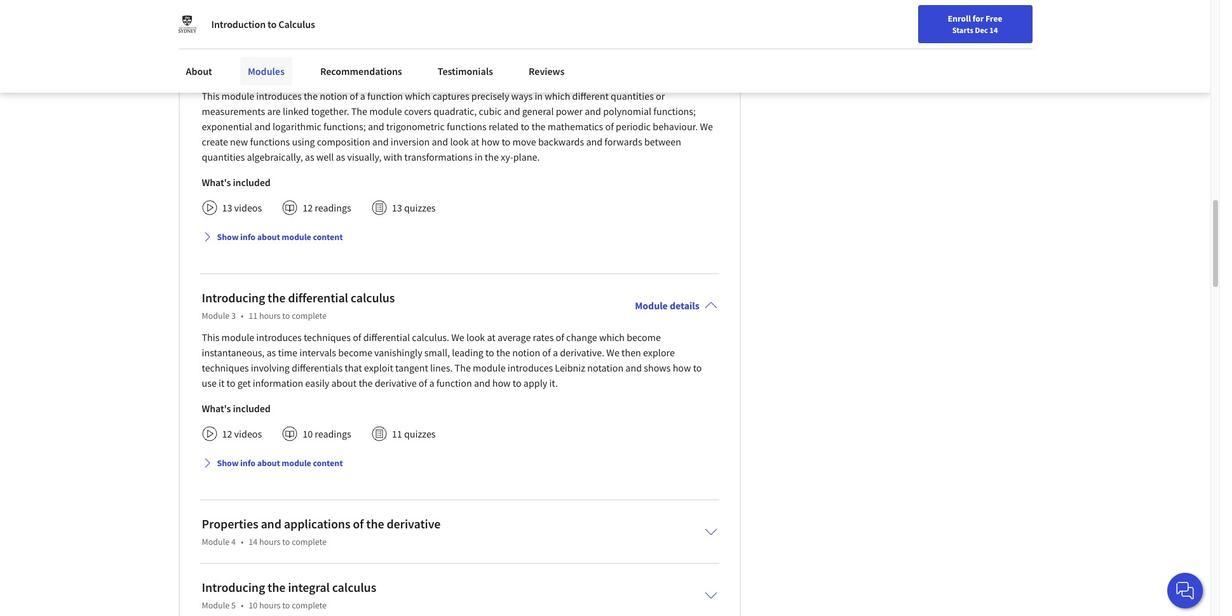 Task type: describe. For each thing, give the bounding box(es) containing it.
and down mathematics
[[586, 135, 603, 148]]

lines.
[[430, 361, 453, 374]]

of inside properties and applications of the derivative module 4 • 14 hours to complete
[[353, 516, 364, 532]]

of down tangent
[[419, 377, 427, 389]]

transformations
[[404, 150, 473, 163]]

introduction to calculus
[[211, 18, 315, 31]]

to right leading
[[486, 346, 494, 359]]

• inside introducing the integral calculus module 5 • 10 hours to complete
[[241, 600, 244, 611]]

to right it
[[227, 377, 235, 389]]

differential inside introducing the differential calculus module 3 • 11 hours to complete
[[288, 290, 348, 306]]

learn
[[825, 37, 847, 49]]

of up that
[[353, 331, 361, 344]]

the university of sydney link
[[825, 16, 931, 32]]

about for 10 readings
[[257, 457, 280, 469]]

this for this module introduces techniques of differential calculus. we look at average rates of change which become instantaneous, as time intervals become vanishingly small, leading to the notion of a derivative. we then explore techniques involving differentials that exploit tangent lines. the module introduces leibniz notation and shows how to use it to get information easily about the derivative of a function and how to apply it.
[[202, 331, 220, 344]]

0 horizontal spatial become
[[338, 346, 372, 359]]

exponential
[[202, 120, 252, 133]]

0 vertical spatial techniques
[[304, 331, 351, 344]]

instantaneous,
[[202, 346, 265, 359]]

forwards
[[605, 135, 642, 148]]

calculus for introducing the integral calculus
[[332, 579, 376, 595]]

apply
[[524, 377, 547, 389]]

and up with
[[372, 135, 389, 148]]

at inside this module introduces techniques of differential calculus. we look at average rates of change which become instantaneous, as time intervals become vanishingly small, leading to the notion of a derivative. we then explore techniques involving differentials that exploit tangent lines. the module introduces leibniz notation and shows how to use it to get information easily about the derivative of a function and how to apply it.
[[487, 331, 496, 344]]

about link
[[178, 57, 220, 85]]

as inside this module introduces techniques of differential calculus. we look at average rates of change which become instantaneous, as time intervals become vanishingly small, leading to the notion of a derivative. we then explore techniques involving differentials that exploit tangent lines. the module introduces leibniz notation and shows how to use it to get information easily about the derivative of a function and how to apply it.
[[267, 346, 276, 359]]

the down 'average'
[[496, 346, 510, 359]]

polynomial
[[603, 105, 652, 117]]

of down rates
[[542, 346, 551, 359]]

calculus.
[[412, 331, 449, 344]]

module inside functions (useful and important repertoire) module 2 • 13 hours to complete
[[202, 68, 230, 80]]

2
[[231, 68, 236, 80]]

and inside functions (useful and important repertoire) module 2 • 13 hours to complete
[[298, 48, 319, 64]]

complete inside functions (useful and important repertoire) module 2 • 13 hours to complete
[[292, 68, 327, 80]]

0 horizontal spatial which
[[405, 89, 431, 102]]

0 horizontal spatial in
[[475, 150, 483, 163]]

it
[[219, 377, 225, 389]]

and down then
[[626, 361, 642, 374]]

average
[[498, 331, 531, 344]]

hours inside introducing the integral calculus module 5 • 10 hours to complete
[[259, 600, 281, 611]]

functions (useful and important repertoire) module 2 • 13 hours to complete
[[202, 48, 437, 80]]

introducing for introducing the differential calculus
[[202, 290, 265, 306]]

with
[[384, 150, 402, 163]]

time
[[278, 346, 297, 359]]

different
[[572, 89, 609, 102]]

and up visually,
[[368, 120, 384, 133]]

to right shows
[[693, 361, 702, 374]]

module up instantaneous,
[[222, 331, 254, 344]]

module left covers
[[369, 105, 402, 117]]

get
[[237, 377, 251, 389]]

information
[[253, 377, 303, 389]]

13 for 13 quizzes
[[392, 201, 402, 214]]

module down leading
[[473, 361, 506, 374]]

1 horizontal spatial which
[[545, 89, 570, 102]]

hours inside introducing the differential calculus module 3 • 11 hours to complete
[[259, 310, 281, 321]]

well
[[316, 150, 334, 163]]

to up xy-
[[502, 135, 511, 148]]

the down 'general'
[[532, 120, 546, 133]]

and down leading
[[474, 377, 490, 389]]

module down "10 readings"
[[282, 457, 311, 469]]

the university of sydney
[[825, 18, 931, 30]]

of right rates
[[556, 331, 564, 344]]

function inside this module introduces techniques of differential calculus. we look at average rates of change which become instantaneous, as time intervals become vanishingly small, leading to the notion of a derivative. we then explore techniques involving differentials that exploit tangent lines. the module introduces leibniz notation and shows how to use it to get information easily about the derivative of a function and how to apply it.
[[436, 377, 472, 389]]

introduction
[[211, 18, 266, 31]]

to left apply
[[513, 377, 522, 389]]

about inside this module introduces techniques of differential calculus. we look at average rates of change which become instantaneous, as time intervals become vanishingly small, leading to the notion of a derivative. we then explore techniques involving differentials that exploit tangent lines. the module introduces leibniz notation and shows how to use it to get information easily about the derivative of a function and how to apply it.
[[331, 377, 357, 389]]

leibniz
[[555, 361, 585, 374]]

complete inside introducing the integral calculus module 5 • 10 hours to complete
[[292, 600, 327, 611]]

differentials
[[292, 361, 343, 374]]

dec
[[975, 25, 988, 35]]

11 quizzes
[[392, 428, 436, 440]]

what's for 12 videos
[[202, 402, 231, 415]]

small,
[[424, 346, 450, 359]]

hours inside properties and applications of the derivative module 4 • 14 hours to complete
[[259, 536, 281, 548]]

show info about module content button for 13 videos
[[197, 225, 348, 248]]

for
[[973, 13, 984, 24]]

14 inside properties and applications of the derivative module 4 • 14 hours to complete
[[249, 536, 257, 548]]

we inside this module introduces the notion of a function which captures precisely ways in which different quantities or measurements are linked together.  the module covers quadratic, cubic and general power and polynomial functions; exponential and logarithmic functions; and trigonometric functions related to the mathematics of periodic behaviour.  we create new functions using composition and inversion and look at how to move backwards and forwards between quantities algebraically, as well as visually, with transformations in the xy-plane.
[[700, 120, 713, 133]]

properties
[[202, 516, 258, 532]]

this module introduces techniques of differential calculus. we look at average rates of change which become instantaneous, as time intervals become vanishingly small, leading to the notion of a derivative. we then explore techniques involving differentials that exploit tangent lines. the module introduces leibniz notation and shows how to use it to get information easily about the derivative of a function and how to apply it.
[[202, 331, 702, 389]]

of left sydney
[[889, 18, 898, 30]]

general
[[522, 105, 554, 117]]

it.
[[549, 377, 558, 389]]

to left calculus
[[268, 18, 277, 31]]

testimonials
[[438, 65, 493, 78]]

readings for 10 readings
[[315, 428, 351, 440]]

about
[[186, 65, 212, 78]]

of up forwards
[[605, 120, 614, 133]]

english
[[967, 14, 998, 27]]

videos for 13 videos
[[234, 201, 262, 214]]

1 vertical spatial techniques
[[202, 361, 249, 374]]

and inside properties and applications of the derivative module 4 • 14 hours to complete
[[261, 516, 281, 532]]

tangent
[[395, 361, 428, 374]]

linked
[[283, 105, 309, 117]]

together.
[[311, 105, 349, 117]]

or
[[656, 89, 665, 102]]

of down recommendations link at the left top of page
[[350, 89, 358, 102]]

readings for 12 readings
[[315, 201, 351, 214]]

new
[[230, 135, 248, 148]]

5
[[231, 600, 236, 611]]

to inside properties and applications of the derivative module 4 • 14 hours to complete
[[282, 536, 290, 548]]

logarithmic
[[273, 120, 321, 133]]

vanishingly
[[374, 346, 422, 359]]

inversion
[[391, 135, 430, 148]]

1 horizontal spatial a
[[429, 377, 434, 389]]

the left xy-
[[485, 150, 499, 163]]

free
[[986, 13, 1003, 24]]

to inside introducing the integral calculus module 5 • 10 hours to complete
[[282, 600, 290, 611]]

complete inside properties and applications of the derivative module 4 • 14 hours to complete
[[292, 536, 327, 548]]

visually,
[[347, 150, 382, 163]]

0 vertical spatial functions
[[447, 120, 487, 133]]

the up linked
[[304, 89, 318, 102]]

calculus
[[279, 18, 315, 31]]

introduces for are
[[256, 89, 302, 102]]

and up transformations
[[432, 135, 448, 148]]

starts
[[952, 25, 974, 35]]

rates
[[533, 331, 554, 344]]

mathematics
[[548, 120, 603, 133]]

module details
[[635, 299, 700, 312]]

• inside properties and applications of the derivative module 4 • 14 hours to complete
[[241, 536, 244, 548]]

• inside introducing the differential calculus module 3 • 11 hours to complete
[[241, 310, 244, 321]]

to up move
[[521, 120, 530, 133]]

module up measurements
[[222, 89, 254, 102]]

the university of sydney image
[[178, 15, 196, 33]]

between
[[644, 135, 681, 148]]

2 horizontal spatial as
[[336, 150, 345, 163]]

explore
[[643, 346, 675, 359]]

content for 10
[[313, 457, 343, 469]]

cubic
[[479, 105, 502, 117]]

4
[[231, 536, 236, 548]]

13 for 13 videos
[[222, 201, 232, 214]]

show info about module content for 12 videos
[[217, 457, 343, 469]]

introducing the integral calculus module 5 • 10 hours to complete
[[202, 579, 376, 611]]

what's included for 13
[[202, 176, 271, 189]]

1 horizontal spatial we
[[607, 346, 620, 359]]

applications
[[284, 516, 350, 532]]

plane.
[[513, 150, 540, 163]]

then
[[622, 346, 641, 359]]

13 videos
[[222, 201, 262, 214]]

quadratic,
[[434, 105, 477, 117]]

0 horizontal spatial functions
[[250, 135, 290, 148]]

the down that
[[359, 377, 373, 389]]

1 horizontal spatial become
[[627, 331, 661, 344]]

included for 13 videos
[[233, 176, 271, 189]]

what's for 13 videos
[[202, 176, 231, 189]]

change
[[566, 331, 597, 344]]

and up related
[[504, 105, 520, 117]]

behaviour.
[[653, 120, 698, 133]]

and down different
[[585, 105, 601, 117]]

measurements
[[202, 105, 265, 117]]

videos for 12 videos
[[234, 428, 262, 440]]



Task type: locate. For each thing, give the bounding box(es) containing it.
1 vertical spatial quizzes
[[404, 428, 436, 440]]

0 horizontal spatial 14
[[249, 536, 257, 548]]

0 vertical spatial videos
[[234, 201, 262, 214]]

1 videos from the top
[[234, 201, 262, 214]]

10 readings
[[303, 428, 351, 440]]

at left 'average'
[[487, 331, 496, 344]]

13 inside functions (useful and important repertoire) module 2 • 13 hours to complete
[[249, 68, 257, 80]]

1 • from the top
[[241, 68, 244, 80]]

we up leading
[[451, 331, 464, 344]]

12 readings
[[303, 201, 351, 214]]

12 down it
[[222, 428, 232, 440]]

introduces for time
[[256, 331, 302, 344]]

1 show from the top
[[217, 231, 239, 243]]

hours right 5
[[259, 600, 281, 611]]

modules link
[[240, 57, 292, 85]]

exploit
[[364, 361, 393, 374]]

0 vertical spatial show info about module content
[[217, 231, 343, 243]]

techniques up intervals
[[304, 331, 351, 344]]

1 vertical spatial videos
[[234, 428, 262, 440]]

the inside introducing the integral calculus module 5 • 10 hours to complete
[[268, 579, 286, 595]]

hours right 4
[[259, 536, 281, 548]]

sydney
[[900, 18, 931, 30]]

0 vertical spatial about
[[257, 231, 280, 243]]

in
[[535, 89, 543, 102], [475, 150, 483, 163]]

easily
[[305, 377, 329, 389]]

1 vertical spatial about
[[331, 377, 357, 389]]

1 vertical spatial a
[[553, 346, 558, 359]]

0 horizontal spatial 11
[[249, 310, 257, 321]]

12 videos
[[222, 428, 262, 440]]

power
[[556, 105, 583, 117]]

0 horizontal spatial the
[[351, 105, 367, 117]]

1 vertical spatial readings
[[315, 428, 351, 440]]

0 vertical spatial show info about module content button
[[197, 225, 348, 248]]

0 horizontal spatial function
[[367, 89, 403, 102]]

module left 3
[[202, 310, 230, 321]]

1 this from the top
[[202, 89, 220, 102]]

what's down it
[[202, 402, 231, 415]]

calculus inside introducing the integral calculus module 5 • 10 hours to complete
[[332, 579, 376, 595]]

14
[[990, 25, 998, 35], [249, 536, 257, 548]]

move
[[513, 135, 536, 148]]

1 vertical spatial 14
[[249, 536, 257, 548]]

introduces inside this module introduces the notion of a function which captures precisely ways in which different quantities or measurements are linked together.  the module covers quadratic, cubic and general power and polynomial functions; exponential and logarithmic functions; and trigonometric functions related to the mathematics of periodic behaviour.  we create new functions using composition and inversion and look at how to move backwards and forwards between quantities algebraically, as well as visually, with transformations in the xy-plane.
[[256, 89, 302, 102]]

2 complete from the top
[[292, 310, 327, 321]]

what's included up the 13 videos
[[202, 176, 271, 189]]

related
[[489, 120, 519, 133]]

0 vertical spatial notion
[[320, 89, 348, 102]]

functions;
[[654, 105, 696, 117], [323, 120, 366, 133]]

info for 12 videos
[[240, 457, 255, 469]]

1 horizontal spatial functions
[[447, 120, 487, 133]]

0 vertical spatial what's
[[202, 176, 231, 189]]

introducing up 5
[[202, 579, 265, 595]]

complete inside introducing the differential calculus module 3 • 11 hours to complete
[[292, 310, 327, 321]]

0 vertical spatial the
[[825, 18, 841, 30]]

0 vertical spatial function
[[367, 89, 403, 102]]

techniques up it
[[202, 361, 249, 374]]

1 horizontal spatial as
[[305, 150, 314, 163]]

1 horizontal spatial differential
[[363, 331, 410, 344]]

1 vertical spatial 12
[[222, 428, 232, 440]]

as up involving
[[267, 346, 276, 359]]

integral
[[288, 579, 330, 595]]

1 horizontal spatial notion
[[512, 346, 540, 359]]

introducing inside introducing the differential calculus module 3 • 11 hours to complete
[[202, 290, 265, 306]]

complete down integral
[[292, 600, 327, 611]]

learn more button
[[825, 37, 869, 49]]

hours
[[259, 68, 281, 80], [259, 310, 281, 321], [259, 536, 281, 548], [259, 600, 281, 611]]

readings down easily
[[315, 428, 351, 440]]

shows
[[644, 361, 671, 374]]

we
[[700, 120, 713, 133], [451, 331, 464, 344], [607, 346, 620, 359]]

module inside properties and applications of the derivative module 4 • 14 hours to complete
[[202, 536, 230, 548]]

notion down 'average'
[[512, 346, 540, 359]]

2 horizontal spatial we
[[700, 120, 713, 133]]

show info about module content button down the 13 videos
[[197, 225, 348, 248]]

enroll
[[948, 13, 971, 24]]

notion inside this module introduces the notion of a function which captures precisely ways in which different quantities or measurements are linked together.  the module covers quadratic, cubic and general power and polynomial functions; exponential and logarithmic functions; and trigonometric functions related to the mathematics of periodic behaviour.  we create new functions using composition and inversion and look at how to move backwards and forwards between quantities algebraically, as well as visually, with transformations in the xy-plane.
[[320, 89, 348, 102]]

• inside functions (useful and important repertoire) module 2 • 13 hours to complete
[[241, 68, 244, 80]]

2 show info about module content from the top
[[217, 457, 343, 469]]

as left well
[[305, 150, 314, 163]]

and down are
[[254, 120, 271, 133]]

1 vertical spatial functions;
[[323, 120, 366, 133]]

the inside this module introduces the notion of a function which captures precisely ways in which different quantities or measurements are linked together.  the module covers quadratic, cubic and general power and polynomial functions; exponential and logarithmic functions; and trigonometric functions related to the mathematics of periodic behaviour.  we create new functions using composition and inversion and look at how to move backwards and forwards between quantities algebraically, as well as visually, with transformations in the xy-plane.
[[351, 105, 367, 117]]

12 down algebraically,
[[303, 201, 313, 214]]

the right applications
[[366, 516, 384, 532]]

0 vertical spatial introducing
[[202, 290, 265, 306]]

1 horizontal spatial in
[[535, 89, 543, 102]]

show
[[217, 231, 239, 243], [217, 457, 239, 469]]

enroll for free starts dec 14
[[948, 13, 1003, 35]]

videos down get
[[234, 428, 262, 440]]

this inside this module introduces the notion of a function which captures precisely ways in which different quantities or measurements are linked together.  the module covers quadratic, cubic and general power and polynomial functions; exponential and logarithmic functions; and trigonometric functions related to the mathematics of periodic behaviour.  we create new functions using composition and inversion and look at how to move backwards and forwards between quantities algebraically, as well as visually, with transformations in the xy-plane.
[[202, 89, 220, 102]]

0 horizontal spatial at
[[471, 135, 479, 148]]

function
[[367, 89, 403, 102], [436, 377, 472, 389]]

module inside introducing the differential calculus module 3 • 11 hours to complete
[[202, 310, 230, 321]]

introduces up time
[[256, 331, 302, 344]]

3
[[231, 310, 236, 321]]

1 vertical spatial functions
[[250, 135, 290, 148]]

2 vertical spatial how
[[492, 377, 511, 389]]

12 for 12 videos
[[222, 428, 232, 440]]

important
[[321, 48, 376, 64]]

functions; up 'composition'
[[323, 120, 366, 133]]

of right applications
[[353, 516, 364, 532]]

14 inside enroll for free starts dec 14
[[990, 25, 998, 35]]

intervals
[[300, 346, 336, 359]]

trigonometric
[[386, 120, 445, 133]]

2 readings from the top
[[315, 428, 351, 440]]

content down "10 readings"
[[313, 457, 343, 469]]

this module introduces the notion of a function which captures precisely ways in which different quantities or measurements are linked together.  the module covers quadratic, cubic and general power and polynomial functions; exponential and logarithmic functions; and trigonometric functions related to the mathematics of periodic behaviour.  we create new functions using composition and inversion and look at how to move backwards and forwards between quantities algebraically, as well as visually, with transformations in the xy-plane.
[[202, 89, 713, 163]]

create
[[202, 135, 228, 148]]

functions down quadratic,
[[447, 120, 487, 133]]

1 content from the top
[[313, 231, 343, 243]]

to up time
[[282, 310, 290, 321]]

ways
[[511, 89, 533, 102]]

1 vertical spatial notion
[[512, 346, 540, 359]]

quantities down create
[[202, 150, 245, 163]]

1 complete from the top
[[292, 68, 327, 80]]

show info about module content for 13 videos
[[217, 231, 343, 243]]

a inside this module introduces the notion of a function which captures precisely ways in which different quantities or measurements are linked together.  the module covers quadratic, cubic and general power and polynomial functions; exponential and logarithmic functions; and trigonometric functions related to the mathematics of periodic behaviour.  we create new functions using composition and inversion and look at how to move backwards and forwards between quantities algebraically, as well as visually, with transformations in the xy-plane.
[[360, 89, 365, 102]]

at inside this module introduces the notion of a function which captures precisely ways in which different quantities or measurements are linked together.  the module covers quadratic, cubic and general power and polynomial functions; exponential and logarithmic functions; and trigonometric functions related to the mathematics of periodic behaviour.  we create new functions using composition and inversion and look at how to move backwards and forwards between quantities algebraically, as well as visually, with transformations in the xy-plane.
[[471, 135, 479, 148]]

0 vertical spatial in
[[535, 89, 543, 102]]

1 vertical spatial in
[[475, 150, 483, 163]]

1 introducing from the top
[[202, 290, 265, 306]]

complete down applications
[[292, 536, 327, 548]]

info for 13 videos
[[240, 231, 255, 243]]

module left 2
[[202, 68, 230, 80]]

look inside this module introduces techniques of differential calculus. we look at average rates of change which become instantaneous, as time intervals become vanishingly small, leading to the notion of a derivative. we then explore techniques involving differentials that exploit tangent lines. the module introduces leibniz notation and shows how to use it to get information easily about the derivative of a function and how to apply it.
[[466, 331, 485, 344]]

introduces
[[256, 89, 302, 102], [256, 331, 302, 344], [508, 361, 553, 374]]

a down rates
[[553, 346, 558, 359]]

2 info from the top
[[240, 457, 255, 469]]

1 horizontal spatial functions;
[[654, 105, 696, 117]]

become up then
[[627, 331, 661, 344]]

2 horizontal spatial 13
[[392, 201, 402, 214]]

1 what's from the top
[[202, 176, 231, 189]]

calculus right integral
[[332, 579, 376, 595]]

testimonials link
[[430, 57, 501, 85]]

1 vertical spatial become
[[338, 346, 372, 359]]

introducing inside introducing the integral calculus module 5 • 10 hours to complete
[[202, 579, 265, 595]]

are
[[267, 105, 281, 117]]

2 what's from the top
[[202, 402, 231, 415]]

notion up together.
[[320, 89, 348, 102]]

calculus inside introducing the differential calculus module 3 • 11 hours to complete
[[351, 290, 395, 306]]

0 vertical spatial 11
[[249, 310, 257, 321]]

1 quizzes from the top
[[404, 201, 436, 214]]

this for this module introduces the notion of a function which captures precisely ways in which different quantities or measurements are linked together.  the module covers quadratic, cubic and general power and polynomial functions; exponential and logarithmic functions; and trigonometric functions related to the mathematics of periodic behaviour.  we create new functions using composition and inversion and look at how to move backwards and forwards between quantities algebraically, as well as visually, with transformations in the xy-plane.
[[202, 89, 220, 102]]

to down applications
[[282, 536, 290, 548]]

captures
[[433, 89, 469, 102]]

to down (useful at the top left of page
[[282, 68, 290, 80]]

notion inside this module introduces techniques of differential calculus. we look at average rates of change which become instantaneous, as time intervals become vanishingly small, leading to the notion of a derivative. we then explore techniques involving differentials that exploit tangent lines. the module introduces leibniz notation and shows how to use it to get information easily about the derivative of a function and how to apply it.
[[512, 346, 540, 359]]

1 vertical spatial function
[[436, 377, 472, 389]]

1 horizontal spatial the
[[455, 361, 471, 374]]

1 readings from the top
[[315, 201, 351, 214]]

the
[[825, 18, 841, 30], [351, 105, 367, 117], [455, 361, 471, 374]]

0 horizontal spatial as
[[267, 346, 276, 359]]

calculus for introducing the differential calculus
[[351, 290, 395, 306]]

more
[[849, 37, 869, 49]]

in left xy-
[[475, 150, 483, 163]]

which
[[405, 89, 431, 102], [545, 89, 570, 102], [599, 331, 625, 344]]

3 • from the top
[[241, 536, 244, 548]]

1 show info about module content button from the top
[[197, 225, 348, 248]]

functions
[[202, 48, 255, 64]]

introducing for introducing the integral calculus
[[202, 579, 265, 595]]

10 down easily
[[303, 428, 313, 440]]

1 vertical spatial look
[[466, 331, 485, 344]]

1 horizontal spatial 14
[[990, 25, 998, 35]]

2 introducing from the top
[[202, 579, 265, 595]]

11
[[249, 310, 257, 321], [392, 428, 402, 440]]

2 horizontal spatial the
[[825, 18, 841, 30]]

(useful
[[257, 48, 296, 64]]

None search field
[[181, 8, 486, 33]]

become up that
[[338, 346, 372, 359]]

2 content from the top
[[313, 457, 343, 469]]

2 vertical spatial introduces
[[508, 361, 553, 374]]

backwards
[[538, 135, 584, 148]]

to inside introducing the differential calculus module 3 • 11 hours to complete
[[282, 310, 290, 321]]

2 horizontal spatial which
[[599, 331, 625, 344]]

recommendations link
[[313, 57, 410, 85]]

about for 12 readings
[[257, 231, 280, 243]]

the inside this module introduces techniques of differential calculus. we look at average rates of change which become instantaneous, as time intervals become vanishingly small, leading to the notion of a derivative. we then explore techniques involving differentials that exploit tangent lines. the module introduces leibniz notation and shows how to use it to get information easily about the derivative of a function and how to apply it.
[[455, 361, 471, 374]]

included for 12 videos
[[233, 402, 271, 415]]

1 vertical spatial calculus
[[332, 579, 376, 595]]

which up then
[[599, 331, 625, 344]]

content
[[313, 231, 343, 243], [313, 457, 343, 469]]

• right 2
[[241, 68, 244, 80]]

that
[[345, 361, 362, 374]]

chat with us image
[[1175, 581, 1196, 601]]

0 vertical spatial readings
[[315, 201, 351, 214]]

0 vertical spatial 14
[[990, 25, 998, 35]]

•
[[241, 68, 244, 80], [241, 310, 244, 321], [241, 536, 244, 548], [241, 600, 244, 611]]

2 hours from the top
[[259, 310, 281, 321]]

function inside this module introduces the notion of a function which captures precisely ways in which different quantities or measurements are linked together.  the module covers quadratic, cubic and general power and polynomial functions; exponential and logarithmic functions; and trigonometric functions related to the mathematics of periodic behaviour.  we create new functions using composition and inversion and look at how to move backwards and forwards between quantities algebraically, as well as visually, with transformations in the xy-plane.
[[367, 89, 403, 102]]

1 vertical spatial how
[[673, 361, 691, 374]]

0 vertical spatial what's included
[[202, 176, 271, 189]]

4 • from the top
[[241, 600, 244, 611]]

2 show info about module content button from the top
[[197, 452, 348, 475]]

which inside this module introduces techniques of differential calculus. we look at average rates of change which become instantaneous, as time intervals become vanishingly small, leading to the notion of a derivative. we then explore techniques involving differentials that exploit tangent lines. the module introduces leibniz notation and shows how to use it to get information easily about the derivative of a function and how to apply it.
[[599, 331, 625, 344]]

what's included for 12
[[202, 402, 271, 415]]

0 vertical spatial functions;
[[654, 105, 696, 117]]

2 what's included from the top
[[202, 402, 271, 415]]

readings down well
[[315, 201, 351, 214]]

derivative inside properties and applications of the derivative module 4 • 14 hours to complete
[[387, 516, 441, 532]]

2 • from the top
[[241, 310, 244, 321]]

0 vertical spatial how
[[481, 135, 500, 148]]

the inside introducing the differential calculus module 3 • 11 hours to complete
[[268, 290, 286, 306]]

1 vertical spatial included
[[233, 402, 271, 415]]

2 vertical spatial about
[[257, 457, 280, 469]]

how inside this module introduces the notion of a function which captures precisely ways in which different quantities or measurements are linked together.  the module covers quadratic, cubic and general power and polynomial functions; exponential and logarithmic functions; and trigonometric functions related to the mathematics of periodic behaviour.  we create new functions using composition and inversion and look at how to move backwards and forwards between quantities algebraically, as well as visually, with transformations in the xy-plane.
[[481, 135, 500, 148]]

quizzes for 11 quizzes
[[404, 428, 436, 440]]

differential up intervals
[[288, 290, 348, 306]]

about down the 13 videos
[[257, 231, 280, 243]]

2 vertical spatial we
[[607, 346, 620, 359]]

and right properties at the bottom of page
[[261, 516, 281, 532]]

introduces up are
[[256, 89, 302, 102]]

1 vertical spatial derivative
[[387, 516, 441, 532]]

look inside this module introduces the notion of a function which captures precisely ways in which different quantities or measurements are linked together.  the module covers quadratic, cubic and general power and polynomial functions; exponential and logarithmic functions; and trigonometric functions related to the mathematics of periodic behaviour.  we create new functions using composition and inversion and look at how to move backwards and forwards between quantities algebraically, as well as visually, with transformations in the xy-plane.
[[450, 135, 469, 148]]

1 horizontal spatial 13
[[249, 68, 257, 80]]

2 vertical spatial the
[[455, 361, 471, 374]]

4 complete from the top
[[292, 600, 327, 611]]

derivative inside this module introduces techniques of differential calculus. we look at average rates of change which become instantaneous, as time intervals become vanishingly small, leading to the notion of a derivative. we then explore techniques involving differentials that exploit tangent lines. the module introduces leibniz notation and shows how to use it to get information easily about the derivative of a function and how to apply it.
[[375, 377, 417, 389]]

shopping cart: 1 item image
[[914, 10, 938, 30]]

which up covers
[[405, 89, 431, 102]]

0 vertical spatial show
[[217, 231, 239, 243]]

• right 3
[[241, 310, 244, 321]]

1 what's included from the top
[[202, 176, 271, 189]]

0 vertical spatial at
[[471, 135, 479, 148]]

3 complete from the top
[[292, 536, 327, 548]]

1 horizontal spatial quantities
[[611, 89, 654, 102]]

0 horizontal spatial we
[[451, 331, 464, 344]]

learn more
[[825, 37, 869, 49]]

14 right 4
[[249, 536, 257, 548]]

precisely
[[471, 89, 509, 102]]

which up power
[[545, 89, 570, 102]]

differential
[[288, 290, 348, 306], [363, 331, 410, 344]]

university
[[843, 18, 887, 30]]

using
[[292, 135, 315, 148]]

10 right 5
[[249, 600, 257, 611]]

included down get
[[233, 402, 271, 415]]

1 hours from the top
[[259, 68, 281, 80]]

differential inside this module introduces techniques of differential calculus. we look at average rates of change which become instantaneous, as time intervals become vanishingly small, leading to the notion of a derivative. we then explore techniques involving differentials that exploit tangent lines. the module introduces leibniz notation and shows how to use it to get information easily about the derivative of a function and how to apply it.
[[363, 331, 410, 344]]

module down 12 readings on the top left
[[282, 231, 311, 243]]

involving
[[251, 361, 290, 374]]

3 hours from the top
[[259, 536, 281, 548]]

leading
[[452, 346, 484, 359]]

2 videos from the top
[[234, 428, 262, 440]]

content for 12
[[313, 231, 343, 243]]

at down cubic
[[471, 135, 479, 148]]

1 vertical spatial at
[[487, 331, 496, 344]]

composition
[[317, 135, 370, 148]]

0 horizontal spatial functions;
[[323, 120, 366, 133]]

1 vertical spatial show info about module content
[[217, 457, 343, 469]]

introducing the differential calculus module 3 • 11 hours to complete
[[202, 290, 395, 321]]

look up leading
[[466, 331, 485, 344]]

a
[[360, 89, 365, 102], [553, 346, 558, 359], [429, 377, 434, 389]]

repertoire)
[[379, 48, 437, 64]]

show info about module content button down 12 videos
[[197, 452, 348, 475]]

12 for 12 readings
[[303, 201, 313, 214]]

module left 5
[[202, 600, 230, 611]]

2 show from the top
[[217, 457, 239, 469]]

complete up intervals
[[292, 310, 327, 321]]

the right together.
[[351, 105, 367, 117]]

2 horizontal spatial a
[[553, 346, 558, 359]]

0 vertical spatial become
[[627, 331, 661, 344]]

quantities up polynomial at top
[[611, 89, 654, 102]]

module inside introducing the integral calculus module 5 • 10 hours to complete
[[202, 600, 230, 611]]

1 vertical spatial what's included
[[202, 402, 271, 415]]

become
[[627, 331, 661, 344], [338, 346, 372, 359]]

this inside this module introduces techniques of differential calculus. we look at average rates of change which become instantaneous, as time intervals become vanishingly small, leading to the notion of a derivative. we then explore techniques involving differentials that exploit tangent lines. the module introduces leibniz notation and shows how to use it to get information easily about the derivative of a function and how to apply it.
[[202, 331, 220, 344]]

1 included from the top
[[233, 176, 271, 189]]

algebraically,
[[247, 150, 303, 163]]

0 vertical spatial quizzes
[[404, 201, 436, 214]]

show for 12
[[217, 457, 239, 469]]

4 hours from the top
[[259, 600, 281, 611]]

derivative.
[[560, 346, 605, 359]]

xy-
[[501, 150, 513, 163]]

0 vertical spatial a
[[360, 89, 365, 102]]

0 vertical spatial info
[[240, 231, 255, 243]]

calculus
[[351, 290, 395, 306], [332, 579, 376, 595]]

show for 13
[[217, 231, 239, 243]]

• right 4
[[241, 536, 244, 548]]

readings
[[315, 201, 351, 214], [315, 428, 351, 440]]

0 horizontal spatial quantities
[[202, 150, 245, 163]]

• right 5
[[241, 600, 244, 611]]

0 vertical spatial differential
[[288, 290, 348, 306]]

0 vertical spatial we
[[700, 120, 713, 133]]

0 horizontal spatial differential
[[288, 290, 348, 306]]

how right shows
[[673, 361, 691, 374]]

the up time
[[268, 290, 286, 306]]

0 horizontal spatial a
[[360, 89, 365, 102]]

about down that
[[331, 377, 357, 389]]

1 vertical spatial introduces
[[256, 331, 302, 344]]

12
[[303, 201, 313, 214], [222, 428, 232, 440]]

1 vertical spatial introducing
[[202, 579, 265, 595]]

to inside functions (useful and important repertoire) module 2 • 13 hours to complete
[[282, 68, 290, 80]]

as
[[305, 150, 314, 163], [336, 150, 345, 163], [267, 346, 276, 359]]

1 info from the top
[[240, 231, 255, 243]]

quizzes for 13 quizzes
[[404, 201, 436, 214]]

11 inside introducing the differential calculus module 3 • 11 hours to complete
[[249, 310, 257, 321]]

content down 12 readings on the top left
[[313, 231, 343, 243]]

1 horizontal spatial 10
[[303, 428, 313, 440]]

2 included from the top
[[233, 402, 271, 415]]

1 vertical spatial show info about module content button
[[197, 452, 348, 475]]

0 horizontal spatial 13
[[222, 201, 232, 214]]

complete
[[292, 68, 327, 80], [292, 310, 327, 321], [292, 536, 327, 548], [292, 600, 327, 611]]

info down 12 videos
[[240, 457, 255, 469]]

techniques
[[304, 331, 351, 344], [202, 361, 249, 374]]

1 show info about module content from the top
[[217, 231, 343, 243]]

10 inside introducing the integral calculus module 5 • 10 hours to complete
[[249, 600, 257, 611]]

0 horizontal spatial 10
[[249, 600, 257, 611]]

recommendations
[[320, 65, 402, 78]]

1 vertical spatial info
[[240, 457, 255, 469]]

0 horizontal spatial techniques
[[202, 361, 249, 374]]

the left integral
[[268, 579, 286, 595]]

info down the 13 videos
[[240, 231, 255, 243]]

show info about module content down 12 videos
[[217, 457, 343, 469]]

how left apply
[[492, 377, 511, 389]]

the inside properties and applications of the derivative module 4 • 14 hours to complete
[[366, 516, 384, 532]]

reviews link
[[521, 57, 572, 85]]

2 this from the top
[[202, 331, 220, 344]]

14 down free
[[990, 25, 998, 35]]

look up transformations
[[450, 135, 469, 148]]

1 vertical spatial show
[[217, 457, 239, 469]]

functions; up behaviour.
[[654, 105, 696, 117]]

module
[[202, 68, 230, 80], [635, 299, 668, 312], [202, 310, 230, 321], [202, 536, 230, 548], [202, 600, 230, 611]]

show info about module content button for 12 videos
[[197, 452, 348, 475]]

derivative
[[375, 377, 417, 389], [387, 516, 441, 532]]

0 vertical spatial 12
[[303, 201, 313, 214]]

show info about module content down the 13 videos
[[217, 231, 343, 243]]

hours inside functions (useful and important repertoire) module 2 • 13 hours to complete
[[259, 68, 281, 80]]

1 horizontal spatial techniques
[[304, 331, 351, 344]]

as right well
[[336, 150, 345, 163]]

1 vertical spatial quantities
[[202, 150, 245, 163]]

module left "details"
[[635, 299, 668, 312]]

2 quizzes from the top
[[404, 428, 436, 440]]

videos down algebraically,
[[234, 201, 262, 214]]

module
[[222, 89, 254, 102], [369, 105, 402, 117], [282, 231, 311, 243], [222, 331, 254, 344], [473, 361, 506, 374], [282, 457, 311, 469]]

of
[[889, 18, 898, 30], [350, 89, 358, 102], [605, 120, 614, 133], [353, 331, 361, 344], [556, 331, 564, 344], [542, 346, 551, 359], [419, 377, 427, 389], [353, 516, 364, 532]]

quantities
[[611, 89, 654, 102], [202, 150, 245, 163]]

1 vertical spatial 11
[[392, 428, 402, 440]]

a down lines.
[[429, 377, 434, 389]]



Task type: vqa. For each thing, say whether or not it's contained in the screenshot.
13 Show
yes



